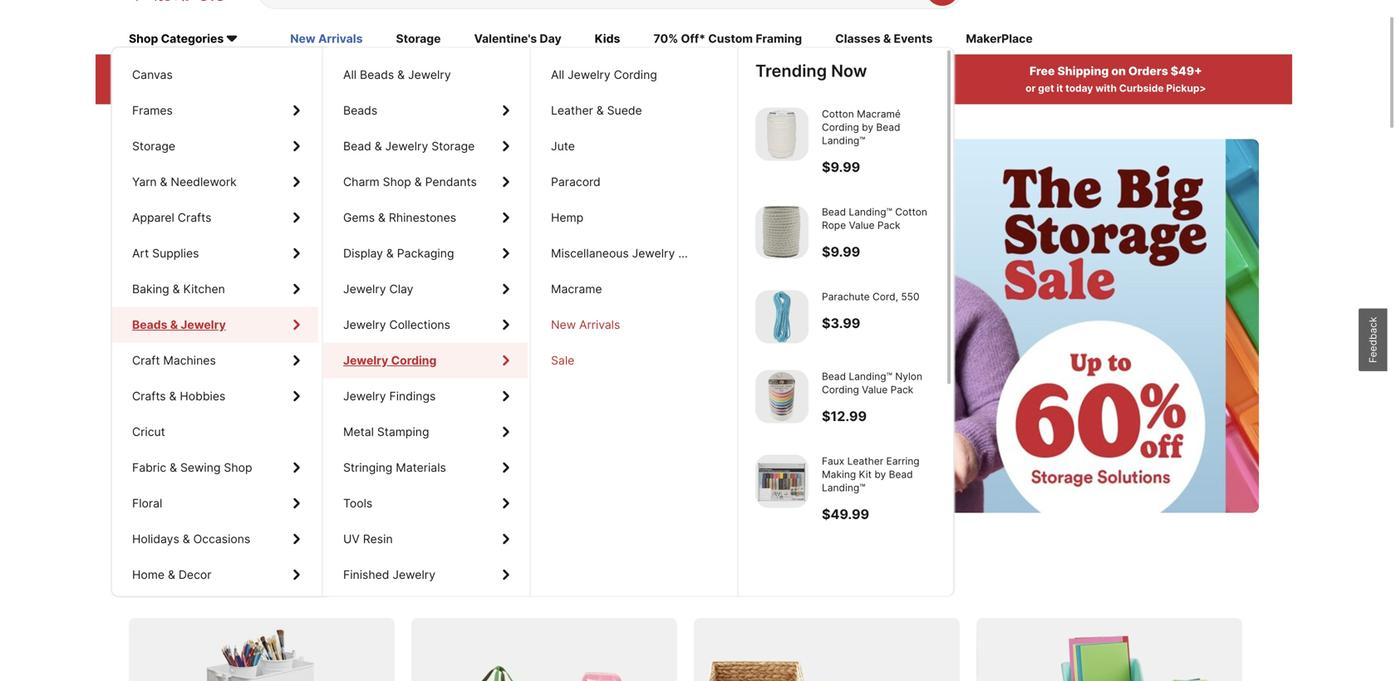 Task type: locate. For each thing, give the bounding box(es) containing it.
landing™ inside faux leather earring making kit by bead landing™
[[822, 482, 866, 494]]

storage down 'organize!'
[[439, 314, 510, 339]]

valentine's day link
[[474, 31, 562, 49]]

home & decor for kids
[[132, 568, 212, 583]]

1 item undefined image from the top
[[756, 108, 809, 161]]

decor for classes & events
[[179, 568, 212, 583]]

cording for cotton macramé cording by bead landing™
[[822, 121, 860, 133]]

crafts & hobbies link for classes & events
[[112, 379, 318, 415]]

fabric for 70% off* custom framing
[[132, 461, 166, 475]]

on up curbside
[[1112, 64, 1127, 78]]

save
[[129, 571, 176, 596]]

holidays & occasions link for 70% off* custom framing
[[112, 522, 318, 558]]

storage for new arrivals
[[132, 139, 176, 153]]

2 horizontal spatial all
[[551, 68, 565, 82]]

2 $9.99 from the top
[[822, 244, 861, 260]]

craft for shop categories
[[132, 354, 160, 368]]

all jewelry cording link
[[531, 57, 736, 93]]

craft machines link for classes & events
[[112, 343, 318, 379]]

baking & kitchen link for new arrivals
[[112, 272, 318, 307]]

canvas
[[132, 68, 173, 82], [132, 68, 173, 82], [132, 68, 173, 82], [132, 68, 173, 82], [132, 68, 173, 82], [132, 68, 173, 82], [132, 68, 173, 82], [132, 68, 173, 82]]

home & decor link for new arrivals
[[112, 558, 318, 593]]

craft machines link
[[112, 343, 318, 379], [112, 343, 318, 379], [112, 343, 318, 379], [112, 343, 318, 379], [112, 343, 318, 379], [112, 343, 318, 379], [112, 343, 318, 379], [112, 343, 318, 379]]

holidays for kids
[[132, 533, 179, 547]]

leather
[[551, 104, 594, 118], [848, 456, 884, 468]]

4 item undefined image from the top
[[756, 370, 809, 424]]

1 vertical spatial new arrivals
[[551, 318, 621, 332]]

craft machines link for kids
[[112, 343, 318, 379]]

0 vertical spatial by
[[862, 121, 874, 133]]

3 item undefined image from the top
[[756, 291, 809, 344]]

landing™
[[822, 135, 866, 147], [849, 206, 893, 218], [849, 371, 893, 383], [822, 482, 866, 494]]

1 vertical spatial cotton
[[896, 206, 928, 218]]

storage
[[396, 32, 441, 46], [132, 139, 176, 153], [132, 139, 176, 153], [132, 139, 176, 153], [132, 139, 176, 153], [132, 139, 176, 153], [132, 139, 176, 153], [132, 139, 176, 153], [132, 139, 176, 153], [432, 139, 475, 153]]

kitchen
[[183, 282, 225, 296], [183, 282, 225, 296], [183, 282, 225, 296], [183, 282, 225, 296], [183, 282, 225, 296], [183, 282, 225, 296], [183, 282, 225, 296], [183, 282, 225, 296]]

all up apply>
[[343, 68, 357, 82]]

arrivals down macrame
[[580, 318, 621, 332]]

1 horizontal spatial with
[[1096, 83, 1118, 95]]

floral for 70% off* custom framing
[[132, 497, 162, 511]]

cording up your
[[614, 68, 658, 82]]

gems
[[343, 211, 375, 225]]

apparel crafts for valentine's day
[[132, 211, 212, 225]]

bead up $12.99
[[822, 371, 847, 383]]

1 horizontal spatial new
[[551, 318, 576, 332]]

pack inside bead landing™ cotton rope value pack
[[878, 220, 901, 232]]

hemp
[[551, 211, 584, 225]]

beads & jewelry link for valentine's day
[[112, 307, 318, 343]]

new arrivals up price
[[290, 32, 363, 46]]

space.
[[466, 571, 531, 596]]

value right the rope
[[849, 220, 875, 232]]

bead inside cotton macramé cording by bead landing™
[[877, 121, 901, 133]]

& inside "link"
[[415, 175, 422, 189]]

apparel for new arrivals
[[132, 211, 175, 225]]

0 vertical spatial value
[[849, 220, 875, 232]]

holidays & occasions link for kids
[[112, 522, 318, 558]]

pack inside the "bead landing™ nylon cording value pack"
[[891, 384, 914, 396]]

stringing materials link
[[323, 450, 528, 486]]

apparel
[[132, 211, 175, 225], [132, 211, 175, 225], [132, 211, 175, 225], [132, 211, 175, 225], [132, 211, 175, 225], [132, 211, 175, 225], [132, 211, 175, 225], [132, 211, 175, 225]]

canvas for storage
[[132, 68, 173, 82]]

2 with from the left
[[1096, 83, 1118, 95]]

1 horizontal spatial cotton
[[896, 206, 928, 218]]

holidays for storage
[[132, 533, 179, 547]]

frames link for storage
[[112, 93, 318, 128]]

home & decor
[[132, 568, 212, 583], [132, 568, 212, 583], [132, 568, 212, 583], [132, 568, 212, 583], [132, 568, 212, 583], [132, 568, 212, 583], [132, 568, 212, 583], [132, 568, 212, 583]]

all up when
[[551, 68, 565, 82]]

cotton inside cotton macramé cording by bead landing™
[[822, 108, 855, 120]]

1 vertical spatial by
[[875, 469, 887, 481]]

bead inside faux leather earring making kit by bead landing™
[[889, 469, 914, 481]]

for
[[374, 571, 402, 596]]

$9.99 down cotton macramé cording by bead landing™
[[822, 159, 861, 175]]

art supplies for valentine's day
[[132, 247, 199, 261]]

sewing for 70% off* custom framing
[[180, 461, 221, 475]]

value inside the "bead landing™ nylon cording value pack"
[[862, 384, 888, 396]]

stringing
[[343, 461, 393, 475]]

on right 'save'
[[181, 571, 206, 596]]

all right off
[[231, 64, 246, 78]]

cording up findings
[[391, 354, 437, 368]]

1 $9.99 from the top
[[822, 159, 861, 175]]

frames link for 70% off* custom framing
[[112, 93, 318, 128]]

holidays & occasions link for shop categories
[[112, 522, 318, 558]]

value for $12.99
[[862, 384, 888, 396]]

0 horizontal spatial storage
[[294, 571, 369, 596]]

bead inside the "bead landing™ nylon cording value pack"
[[822, 371, 847, 383]]

bead down earring
[[889, 469, 914, 481]]

display & packaging link
[[323, 236, 528, 272]]

three water hyacinth baskets in white, brown and tan image
[[694, 619, 960, 682]]

beads & jewelry for shop categories
[[132, 318, 223, 332]]

holidays for new arrivals
[[132, 533, 179, 547]]

beads
[[360, 68, 394, 82], [343, 104, 378, 118], [132, 318, 166, 332], [132, 318, 166, 332], [132, 318, 166, 332], [132, 318, 166, 332], [132, 318, 166, 332], [132, 318, 166, 332], [132, 318, 166, 332], [132, 318, 168, 332]]

item undefined image left the rope
[[756, 206, 809, 259]]

art supplies
[[132, 247, 199, 261], [132, 247, 199, 261], [132, 247, 199, 261], [132, 247, 199, 261], [132, 247, 199, 261], [132, 247, 199, 261], [132, 247, 199, 261], [132, 247, 199, 261]]

0 horizontal spatial arrivals
[[318, 32, 363, 46]]

baking & kitchen link for storage
[[112, 272, 318, 307]]

storage link for classes & events
[[112, 128, 318, 164]]

2 item undefined image from the top
[[756, 206, 809, 259]]

cricut for classes & events
[[132, 425, 165, 439]]

beads & jewelry link for 70% off* custom framing
[[112, 307, 318, 343]]

$9.99 down the rope
[[822, 244, 861, 260]]

bead up "charm"
[[343, 139, 372, 153]]

0 horizontal spatial cotton
[[822, 108, 855, 120]]

home & decor link for shop categories
[[112, 558, 318, 593]]

save on creative storage for every space.
[[129, 571, 531, 596]]

by right kit
[[875, 469, 887, 481]]

1 vertical spatial pack
[[891, 384, 914, 396]]

paracord link
[[531, 164, 736, 200]]

0 horizontal spatial new arrivals link
[[290, 31, 363, 49]]

baking & kitchen link for classes & events
[[112, 272, 318, 307]]

frames
[[132, 104, 173, 118], [132, 104, 173, 118], [132, 104, 173, 118], [132, 104, 173, 118], [132, 104, 173, 118], [132, 104, 173, 118], [132, 104, 173, 118], [132, 104, 173, 118]]

sale
[[551, 354, 575, 368]]

yarn & needlework
[[132, 175, 237, 189], [132, 175, 237, 189], [132, 175, 237, 189], [132, 175, 237, 189], [132, 175, 237, 189], [132, 175, 237, 189], [132, 175, 237, 189], [132, 175, 237, 189]]

landing™ inside the "bead landing™ nylon cording value pack"
[[849, 371, 893, 383]]

shipping
[[1058, 64, 1110, 78]]

art for classes & events
[[132, 247, 149, 261]]

apparel for classes & events
[[132, 211, 175, 225]]

all for all beads & jewelry
[[343, 68, 357, 82]]

crafts & hobbies for kids
[[132, 390, 226, 404]]

storage for classes & events
[[132, 139, 176, 153]]

apparel crafts link for 70% off* custom framing
[[112, 200, 318, 236]]

1 horizontal spatial by
[[875, 469, 887, 481]]

new up price
[[290, 32, 316, 46]]

arrivals up purchases
[[318, 32, 363, 46]]

storage link
[[396, 31, 441, 49], [112, 128, 318, 164], [112, 128, 318, 164], [112, 128, 318, 164], [112, 128, 318, 164], [112, 128, 318, 164], [112, 128, 318, 164], [112, 128, 318, 164], [112, 128, 318, 164]]

0 vertical spatial pack
[[878, 220, 901, 232]]

off
[[210, 64, 228, 78]]

machines for kids
[[163, 354, 216, 368]]

yarn & needlework link for 70% off* custom framing
[[112, 164, 318, 200]]

frames for shop categories
[[132, 104, 173, 118]]

every
[[406, 571, 461, 596]]

tools
[[343, 497, 373, 511]]

0 vertical spatial new arrivals
[[290, 32, 363, 46]]

crafts & hobbies link for storage
[[112, 379, 318, 415]]

cording inside cotton macramé cording by bead landing™
[[822, 121, 860, 133]]

machines for valentine's day
[[163, 354, 216, 368]]

making
[[822, 469, 857, 481]]

storage link for valentine's day
[[112, 128, 318, 164]]

1 horizontal spatial on
[[1112, 64, 1127, 78]]

credit
[[708, 83, 738, 95]]

needlework for kids
[[171, 175, 237, 189]]

item undefined image left $3.99
[[756, 291, 809, 344]]

&
[[884, 32, 892, 46], [398, 68, 405, 82], [810, 83, 817, 95], [597, 104, 604, 118], [375, 139, 382, 153], [160, 175, 168, 189], [160, 175, 168, 189], [160, 175, 168, 189], [160, 175, 168, 189], [160, 175, 168, 189], [160, 175, 168, 189], [160, 175, 168, 189], [160, 175, 168, 189], [415, 175, 422, 189], [378, 211, 386, 225], [387, 247, 394, 261], [173, 282, 180, 296], [173, 282, 180, 296], [173, 282, 180, 296], [173, 282, 180, 296], [173, 282, 180, 296], [173, 282, 180, 296], [173, 282, 180, 296], [173, 282, 180, 296], [170, 318, 177, 332], [170, 318, 177, 332], [170, 318, 177, 332], [170, 318, 177, 332], [170, 318, 177, 332], [170, 318, 177, 332], [170, 318, 177, 332], [170, 318, 178, 332], [169, 390, 177, 404], [169, 390, 177, 404], [169, 390, 177, 404], [169, 390, 177, 404], [169, 390, 177, 404], [169, 390, 177, 404], [169, 390, 177, 404], [169, 390, 177, 404], [170, 461, 177, 475], [170, 461, 177, 475], [170, 461, 177, 475], [170, 461, 177, 475], [170, 461, 177, 475], [170, 461, 177, 475], [170, 461, 177, 475], [170, 461, 177, 475], [183, 533, 190, 547], [183, 533, 190, 547], [183, 533, 190, 547], [183, 533, 190, 547], [183, 533, 190, 547], [183, 533, 190, 547], [183, 533, 190, 547], [183, 533, 190, 547], [168, 568, 175, 583], [168, 568, 175, 583], [168, 568, 175, 583], [168, 568, 175, 583], [168, 568, 175, 583], [168, 568, 175, 583], [168, 568, 175, 583], [168, 568, 175, 583]]

canvas link for classes & events
[[112, 57, 318, 93]]

0 vertical spatial new arrivals link
[[290, 31, 363, 49]]

categories
[[161, 32, 224, 46]]

floral link for new arrivals
[[112, 486, 318, 522]]

holidays & occasions link for new arrivals
[[112, 522, 318, 558]]

all inside 20% off all regular price purchases with code daily23us. exclusions apply>
[[231, 64, 246, 78]]

1 vertical spatial new arrivals link
[[531, 307, 736, 343]]

canvas for new arrivals
[[132, 68, 173, 82]]

cording down apply>
[[822, 121, 860, 133]]

item undefined image left faux
[[756, 455, 809, 508]]

craft machines for classes & events
[[132, 354, 216, 368]]

home & decor for valentine's day
[[132, 568, 212, 583]]

cording inside miscellaneous jewelry cording link
[[679, 247, 722, 261]]

0 horizontal spatial all
[[231, 64, 246, 78]]

crafts
[[178, 211, 212, 225], [178, 211, 212, 225], [178, 211, 212, 225], [178, 211, 212, 225], [178, 211, 212, 225], [178, 211, 212, 225], [178, 211, 212, 225], [178, 211, 212, 225], [132, 390, 166, 404], [132, 390, 166, 404], [132, 390, 166, 404], [132, 390, 166, 404], [132, 390, 166, 404], [132, 390, 166, 404], [132, 390, 166, 404], [132, 390, 166, 404]]

machines for shop categories
[[163, 354, 216, 368]]

tools link
[[323, 486, 528, 522]]

occasions for classes & events
[[193, 533, 251, 547]]

holidays & occasions link
[[112, 522, 318, 558], [112, 522, 318, 558], [112, 522, 318, 558], [112, 522, 318, 558], [112, 522, 318, 558], [112, 522, 318, 558], [112, 522, 318, 558], [112, 522, 318, 558]]

score
[[162, 314, 216, 339]]

yarn for storage
[[132, 175, 157, 189]]

550
[[902, 291, 920, 303]]

0 horizontal spatial with
[[186, 83, 207, 95]]

on
[[1112, 64, 1127, 78], [181, 571, 206, 596]]

materials
[[396, 461, 446, 475]]

canvas for kids
[[132, 68, 173, 82]]

0 vertical spatial arrivals
[[318, 32, 363, 46]]

needlework for valentine's day
[[171, 175, 237, 189]]

0 vertical spatial cotton
[[822, 108, 855, 120]]

miscellaneous jewelry cording link
[[531, 236, 736, 272]]

cording inside all jewelry cording link
[[614, 68, 658, 82]]

20%
[[182, 64, 207, 78]]

earring
[[887, 456, 920, 468]]

5 item undefined image from the top
[[756, 455, 809, 508]]

yarn & needlework for classes & events
[[132, 175, 237, 189]]

1 vertical spatial arrivals
[[580, 318, 621, 332]]

uv resin link
[[323, 522, 528, 558]]

price
[[296, 64, 326, 78]]

storage link for shop categories
[[112, 128, 318, 164]]

crafts & hobbies link for new arrivals
[[112, 379, 318, 415]]

off
[[321, 314, 346, 339]]

item undefined image for bead landing™ nylon cording value pack
[[756, 370, 809, 424]]

home & decor link for classes & events
[[112, 558, 318, 593]]

value up $12.99
[[862, 384, 888, 396]]

new arrivals link down macrame
[[531, 307, 736, 343]]

1 vertical spatial on
[[181, 571, 206, 596]]

floral link for valentine's day
[[112, 486, 318, 522]]

yarn for classes & events
[[132, 175, 157, 189]]

1 vertical spatial leather
[[848, 456, 884, 468]]

cricut link for new arrivals
[[112, 415, 318, 450]]

set.
[[298, 251, 373, 302]]

makerplace
[[967, 32, 1033, 46]]

1 horizontal spatial leather
[[848, 456, 884, 468]]

new arrivals link up price
[[290, 31, 363, 49]]

machines
[[163, 354, 216, 368], [163, 354, 216, 368], [163, 354, 216, 368], [163, 354, 216, 368], [163, 354, 216, 368], [163, 354, 216, 368], [163, 354, 216, 368], [163, 354, 216, 368]]

leather down when
[[551, 104, 594, 118]]

craft machines for new arrivals
[[132, 354, 216, 368]]

apparel crafts
[[132, 211, 212, 225], [132, 211, 212, 225], [132, 211, 212, 225], [132, 211, 212, 225], [132, 211, 212, 225], [132, 211, 212, 225], [132, 211, 212, 225], [132, 211, 212, 225]]

jewelry cording link
[[323, 343, 528, 379]]

by down macramé
[[862, 121, 874, 133]]

cording for all jewelry cording
[[614, 68, 658, 82]]

decor for kids
[[179, 568, 212, 583]]

cording up $12.99
[[822, 384, 860, 396]]

leather & suede
[[551, 104, 643, 118]]

yarn & needlework for 70% off* custom framing
[[132, 175, 237, 189]]

1 with from the left
[[186, 83, 207, 95]]

charm
[[343, 175, 380, 189]]

1 vertical spatial new
[[551, 318, 576, 332]]

yarn for 70% off* custom framing
[[132, 175, 157, 189]]

0 vertical spatial $9.99
[[822, 159, 861, 175]]

with
[[186, 83, 207, 95], [1096, 83, 1118, 95]]

with right today
[[1096, 83, 1118, 95]]

item undefined image
[[756, 108, 809, 161], [756, 206, 809, 259], [756, 291, 809, 344], [756, 370, 809, 424], [756, 455, 809, 508]]

fabric for classes & events
[[132, 461, 166, 475]]

supplies for shop categories
[[152, 247, 199, 261]]

yarn & needlework link for classes & events
[[112, 164, 318, 200]]

0 vertical spatial leather
[[551, 104, 594, 118]]

apparel crafts link for new arrivals
[[112, 200, 318, 236]]

apparel crafts link
[[112, 200, 318, 236], [112, 200, 318, 236], [112, 200, 318, 236], [112, 200, 318, 236], [112, 200, 318, 236], [112, 200, 318, 236], [112, 200, 318, 236], [112, 200, 318, 236]]

beads & jewelry link
[[112, 307, 318, 343], [112, 307, 318, 343], [112, 307, 318, 343], [112, 307, 318, 343], [112, 307, 318, 343], [112, 307, 318, 343], [112, 307, 318, 343], [112, 307, 318, 343]]

cording down hemp link
[[679, 247, 722, 261]]

arrivals
[[318, 32, 363, 46], [580, 318, 621, 332]]

beads & jewelry
[[132, 318, 223, 332], [132, 318, 223, 332], [132, 318, 223, 332], [132, 318, 223, 332], [132, 318, 223, 332], [132, 318, 223, 332], [132, 318, 223, 332], [132, 318, 226, 332]]

leather up kit
[[848, 456, 884, 468]]

item undefined image left $12.99
[[756, 370, 809, 424]]

baking & kitchen
[[132, 282, 225, 296], [132, 282, 225, 296], [132, 282, 225, 296], [132, 282, 225, 296], [132, 282, 225, 296], [132, 282, 225, 296], [132, 282, 225, 296], [132, 282, 225, 296]]

kids link
[[595, 31, 621, 49]]

finished jewelry link
[[323, 558, 528, 593]]

sewing for kids
[[180, 461, 221, 475]]

it
[[1057, 83, 1064, 95]]

pack down nylon
[[891, 384, 914, 396]]

bead inside bead landing™ cotton rope value pack
[[822, 206, 847, 218]]

craft machines link for shop categories
[[112, 343, 318, 379]]

cricut link for shop categories
[[112, 415, 318, 450]]

home for valentine's day
[[132, 568, 165, 583]]

$12.99
[[822, 409, 867, 425]]

bead down macramé
[[877, 121, 901, 133]]

curbside
[[1120, 83, 1165, 95]]

1 horizontal spatial storage
[[439, 314, 510, 339]]

0 vertical spatial new
[[290, 32, 316, 46]]

home for new arrivals
[[132, 568, 165, 583]]

1 horizontal spatial all
[[343, 68, 357, 82]]

fabric & sewing shop link for valentine's day
[[112, 450, 318, 486]]

baking & kitchen link
[[112, 272, 318, 307], [112, 272, 318, 307], [112, 272, 318, 307], [112, 272, 318, 307], [112, 272, 318, 307], [112, 272, 318, 307], [112, 272, 318, 307], [112, 272, 318, 307]]

by inside cotton macramé cording by bead landing™
[[862, 121, 874, 133]]

new up sale
[[551, 318, 576, 332]]

new arrivals down macrame
[[551, 318, 621, 332]]

frames link for valentine's day
[[112, 93, 318, 128]]

hobbies for valentine's day
[[180, 390, 226, 404]]

crafts & hobbies
[[132, 390, 226, 404], [132, 390, 226, 404], [132, 390, 226, 404], [132, 390, 226, 404], [132, 390, 226, 404], [132, 390, 226, 404], [132, 390, 226, 404], [132, 390, 226, 404]]

pack right the rope
[[878, 220, 901, 232]]

item undefined image for faux leather earring making kit by bead landing™
[[756, 455, 809, 508]]

item undefined image down details
[[756, 108, 809, 161]]

fabric
[[132, 461, 166, 475], [132, 461, 166, 475], [132, 461, 166, 475], [132, 461, 166, 475], [132, 461, 166, 475], [132, 461, 166, 475], [132, 461, 166, 475], [132, 461, 166, 475]]

classes & events
[[836, 32, 933, 46]]

storage down uv
[[294, 571, 369, 596]]

bead up the rope
[[822, 206, 847, 218]]

bead
[[877, 121, 901, 133], [343, 139, 372, 153], [822, 206, 847, 218], [822, 371, 847, 383], [889, 469, 914, 481]]

1 vertical spatial value
[[862, 384, 888, 396]]

value inside bead landing™ cotton rope value pack
[[849, 220, 875, 232]]

orders
[[1129, 64, 1169, 78]]

craft for kids
[[132, 354, 160, 368]]

rope
[[822, 220, 847, 232]]

bead landing™ cotton rope value pack
[[822, 206, 928, 232]]

baking & kitchen link for kids
[[112, 272, 318, 307]]

crafts & hobbies link for kids
[[112, 379, 318, 415]]

macramé
[[857, 108, 901, 120]]

1 vertical spatial $9.99
[[822, 244, 861, 260]]

canvas link for shop categories
[[112, 57, 318, 93]]

you
[[590, 83, 608, 95]]

floral link for 70% off* custom framing
[[112, 486, 318, 522]]

with down 20%
[[186, 83, 207, 95]]

trending now
[[756, 61, 868, 81]]

organize!
[[383, 251, 567, 302]]

0 horizontal spatial by
[[862, 121, 874, 133]]

storage for kids
[[132, 139, 176, 153]]

0 vertical spatial on
[[1112, 64, 1127, 78]]



Task type: describe. For each thing, give the bounding box(es) containing it.
0 horizontal spatial on
[[181, 571, 206, 596]]

holidays for 70% off* custom framing
[[132, 533, 179, 547]]

faux leather earring making kit by bead landing™
[[822, 456, 920, 494]]

home & decor for classes & events
[[132, 568, 212, 583]]

cording inside the "bead landing™ nylon cording value pack"
[[822, 384, 860, 396]]

beads for classes & events
[[132, 318, 166, 332]]

crafts & hobbies link for valentine's day
[[112, 379, 318, 415]]

supplies.
[[515, 314, 599, 339]]

bead & jewelry storage link
[[323, 128, 528, 164]]

fabric & sewing shop for shop categories
[[132, 461, 252, 475]]

hemp link
[[531, 200, 736, 236]]

craft machines for kids
[[132, 354, 216, 368]]

when
[[561, 83, 588, 95]]

$9.99 for cotton macramé cording by bead landing™
[[822, 159, 861, 175]]

apparel crafts for 70% off* custom framing
[[132, 211, 212, 225]]

display
[[343, 247, 383, 261]]

yarn & needlework link for shop categories
[[112, 164, 318, 200]]

shop categories link
[[129, 31, 257, 49]]

yarn & needlework for shop categories
[[132, 175, 237, 189]]

baking & kitchen for shop categories
[[132, 282, 225, 296]]

metal stamping link
[[323, 415, 528, 450]]

beads & jewelry for storage
[[132, 318, 223, 332]]

shop inside "link"
[[383, 175, 411, 189]]

occasions for valentine's day
[[193, 533, 251, 547]]

supplies for new arrivals
[[152, 247, 199, 261]]

faux
[[822, 456, 845, 468]]

colorful plastic storage bins image
[[977, 619, 1243, 682]]

beads & jewelry for kids
[[132, 318, 223, 332]]

shop for classes & events
[[224, 461, 252, 475]]

apparel crafts link for kids
[[112, 200, 318, 236]]

by inside faux leather earring making kit by bead landing™
[[875, 469, 887, 481]]

holidays & occasions link for storage
[[112, 522, 318, 558]]

0 vertical spatial storage
[[439, 314, 510, 339]]

jute
[[551, 139, 575, 153]]

1 horizontal spatial new arrivals link
[[531, 307, 736, 343]]

crafts & hobbies link for shop categories
[[112, 379, 318, 415]]

miscellaneous
[[551, 247, 629, 261]]

finished
[[343, 568, 390, 583]]

art supplies link for 70% off* custom framing
[[112, 236, 318, 272]]

cricut for new arrivals
[[132, 425, 165, 439]]

purchases
[[328, 64, 389, 78]]

the big storage sale up to 60% off storage solutions with woman holding plastic containers image
[[129, 139, 1260, 514]]

makerplace link
[[967, 31, 1033, 49]]

on inside free shipping on orders $49+ or get it today with curbside pickup>
[[1112, 64, 1127, 78]]

display & packaging
[[343, 247, 454, 261]]

landing™ inside bead landing™ cotton rope value pack
[[849, 206, 893, 218]]

free shipping on orders $49+ or get it today with curbside pickup>
[[1026, 64, 1207, 95]]

frames link for classes & events
[[112, 93, 318, 128]]

leather & suede link
[[531, 93, 736, 128]]

70% off* custom framing
[[654, 32, 803, 46]]

cord,
[[873, 291, 899, 303]]

apply>
[[819, 83, 854, 95]]

1 horizontal spatial arrivals
[[580, 318, 621, 332]]

leather inside faux leather earring making kit by bead landing™
[[848, 456, 884, 468]]

1 vertical spatial storage
[[294, 571, 369, 596]]

up
[[221, 314, 246, 339]]

art supplies link for classes & events
[[112, 236, 318, 272]]

jewelry clay link
[[323, 272, 528, 307]]

baking & kitchen for 70% off* custom framing
[[132, 282, 225, 296]]

sewing for shop categories
[[180, 461, 221, 475]]

art supplies link for storage
[[112, 236, 318, 272]]

resin
[[363, 533, 393, 547]]

craft for classes & events
[[132, 354, 160, 368]]

bead & jewelry storage
[[343, 139, 475, 153]]

yarn for kids
[[132, 175, 157, 189]]

art for valentine's day
[[132, 247, 149, 261]]

miscellaneous jewelry cording
[[551, 247, 722, 261]]

yarn & needlework link for valentine's day
[[112, 164, 318, 200]]

$49+
[[1171, 64, 1203, 78]]

card.³
[[740, 83, 771, 95]]

apply>
[[352, 83, 385, 95]]

kit
[[859, 469, 872, 481]]

cording for miscellaneous jewelry cording
[[679, 247, 722, 261]]

hobbies for 70% off* custom framing
[[180, 390, 226, 404]]

gems & rhinestones
[[343, 211, 457, 225]]

cording inside jewelry cording link
[[391, 354, 437, 368]]

bead landing™ nylon cording value pack
[[822, 371, 923, 396]]

to
[[250, 314, 270, 339]]

$49.99
[[822, 507, 870, 523]]

holidays & occasions for 70% off* custom framing
[[132, 533, 251, 547]]

trending
[[756, 61, 827, 81]]

pickup>
[[1167, 83, 1207, 95]]

baking for 70% off* custom framing
[[132, 282, 169, 296]]

kitchen for kids
[[183, 282, 225, 296]]

yarn for valentine's day
[[132, 175, 157, 189]]

apparel crafts link for shop categories
[[112, 200, 318, 236]]

art supplies for 70% off* custom framing
[[132, 247, 199, 261]]

cricut for 70% off* custom framing
[[132, 425, 165, 439]]

collections
[[390, 318, 451, 332]]

earn
[[651, 64, 678, 78]]

floral link for classes & events
[[112, 486, 318, 522]]

cotton macramé cording by bead landing™
[[822, 108, 901, 147]]

frames link for shop categories
[[112, 93, 318, 128]]

metal stamping
[[343, 425, 430, 439]]

holidays & occasions for new arrivals
[[132, 533, 251, 547]]

frames for storage
[[132, 104, 173, 118]]

valentine's
[[474, 32, 537, 46]]

earn 9% in rewards when you use your michaels™ credit card.³ details & apply>
[[561, 64, 854, 95]]

$3.99
[[822, 316, 861, 332]]

or
[[1026, 83, 1036, 95]]

rhinestones
[[389, 211, 457, 225]]

frames for kids
[[132, 104, 173, 118]]

landing™ inside cotton macramé cording by bead landing™
[[822, 135, 866, 147]]

stamping
[[377, 425, 430, 439]]

occasions for shop categories
[[193, 533, 251, 547]]

baking & kitchen for new arrivals
[[132, 282, 225, 296]]

get
[[1039, 83, 1055, 95]]

art supplies for new arrivals
[[132, 247, 199, 261]]

craft for new arrivals
[[132, 354, 160, 368]]

uv resin
[[343, 533, 393, 547]]

occasions for kids
[[193, 533, 251, 547]]

home & decor link for valentine's day
[[112, 558, 318, 593]]

details
[[774, 83, 808, 95]]

fabric for kids
[[132, 461, 166, 475]]

hobbies for shop categories
[[180, 390, 226, 404]]

occasions for 70% off* custom framing
[[193, 533, 251, 547]]

cotton inside bead landing™ cotton rope value pack
[[896, 206, 928, 218]]

craft for 70% off* custom framing
[[132, 354, 160, 368]]

60%
[[275, 314, 316, 339]]

jewelry clay
[[343, 282, 414, 296]]

free
[[1030, 64, 1056, 78]]

baking for new arrivals
[[132, 282, 169, 296]]

crafts & hobbies for storage
[[132, 390, 226, 404]]

frames link for kids
[[112, 93, 318, 128]]

apparel crafts for storage
[[132, 211, 212, 225]]

ready. set. organize!
[[162, 251, 567, 302]]

now
[[832, 61, 868, 81]]

apparel crafts for shop categories
[[132, 211, 212, 225]]

apparel for storage
[[132, 211, 175, 225]]

sale link
[[531, 343, 736, 379]]

fabric & sewing shop link for 70% off* custom framing
[[112, 450, 318, 486]]

& inside earn 9% in rewards when you use your michaels™ credit card.³ details & apply>
[[810, 83, 817, 95]]

fabric & sewing shop for valentine's day
[[132, 461, 252, 475]]

all beads & jewelry
[[343, 68, 451, 82]]

charm shop & pendants
[[343, 175, 477, 189]]

0 horizontal spatial new arrivals
[[290, 32, 363, 46]]

stringing materials
[[343, 461, 446, 475]]

needlework for shop categories
[[171, 175, 237, 189]]

creative
[[210, 571, 290, 596]]

regular
[[249, 64, 293, 78]]

with inside free shipping on orders $49+ or get it today with curbside pickup>
[[1096, 83, 1118, 95]]

machines for new arrivals
[[163, 354, 216, 368]]

valentine's day
[[474, 32, 562, 46]]

sewing for classes & events
[[180, 461, 221, 475]]

holiday storage containers image
[[412, 619, 678, 682]]

canvas link for storage
[[112, 57, 318, 93]]

1 horizontal spatial new arrivals
[[551, 318, 621, 332]]

yarn for new arrivals
[[132, 175, 157, 189]]

apparel crafts link for classes & events
[[112, 200, 318, 236]]

apparel crafts link for storage
[[112, 200, 318, 236]]

parachute cord, 550
[[822, 291, 920, 303]]

art supplies link for kids
[[112, 236, 318, 272]]

metal
[[343, 425, 374, 439]]

crafts & hobbies for shop categories
[[132, 390, 226, 404]]

beads & jewelry for valentine's day
[[132, 318, 223, 332]]

daily23us.
[[236, 83, 294, 95]]

0 horizontal spatial new
[[290, 32, 316, 46]]

art supplies for classes & events
[[132, 247, 199, 261]]

item undefined image for bead landing™ cotton rope value pack
[[756, 206, 809, 259]]

fabric & sewing shop link for classes & events
[[112, 450, 318, 486]]

white rolling cart with art supplies image
[[129, 619, 395, 682]]

jewelry collections link
[[323, 307, 528, 343]]

storage for 70% off* custom framing
[[132, 139, 176, 153]]

in
[[701, 64, 711, 78]]

machines for storage
[[163, 354, 216, 368]]

jewelry collections
[[343, 318, 451, 332]]

jute link
[[531, 128, 736, 164]]

home & decor link for 70% off* custom framing
[[112, 558, 318, 593]]

use
[[611, 83, 628, 95]]

findings
[[390, 390, 436, 404]]

your
[[631, 83, 653, 95]]

0 horizontal spatial leather
[[551, 104, 594, 118]]

apparel crafts for classes & events
[[132, 211, 212, 225]]

custom
[[709, 32, 753, 46]]

exclusions
[[297, 83, 349, 95]]

charm shop & pendants link
[[323, 164, 528, 200]]

off*
[[681, 32, 706, 46]]

pendants
[[425, 175, 477, 189]]

craft machines link for 70% off* custom framing
[[112, 343, 318, 379]]

all beads & jewelry link
[[323, 57, 528, 93]]

jewelry findings
[[343, 390, 436, 404]]

with inside 20% off all regular price purchases with code daily23us. exclusions apply>
[[186, 83, 207, 95]]

packaging
[[397, 247, 454, 261]]

uv
[[343, 533, 360, 547]]

storage link for kids
[[112, 128, 318, 164]]

apparel crafts for kids
[[132, 211, 212, 225]]

kitchen for shop categories
[[183, 282, 225, 296]]



Task type: vqa. For each thing, say whether or not it's contained in the screenshot.
first "FEBRUARY 04 , 02:00 PM - 04:00 PM" from the right
no



